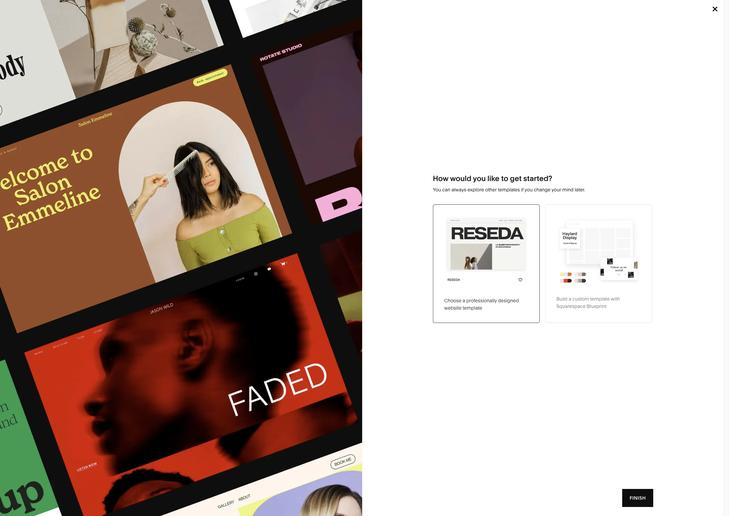 Task type: locate. For each thing, give the bounding box(es) containing it.
&
[[372, 93, 375, 99], [373, 103, 376, 109], [154, 113, 157, 119], [302, 113, 305, 119], [243, 123, 246, 129], [161, 133, 164, 139], [166, 143, 169, 149], [312, 143, 315, 149]]

templates
[[349, 10, 378, 17], [153, 103, 175, 109], [129, 212, 166, 221]]

always
[[452, 187, 467, 193]]

0 vertical spatial with
[[119, 53, 153, 74]]

services up business
[[244, 103, 263, 109]]

lusaka element
[[273, 228, 452, 467]]

designs for popular designs
[[171, 93, 189, 99]]

28 left template
[[71, 190, 76, 196]]

you up explore
[[473, 174, 486, 183]]

with inside the build a custom template with squarespace blueprint
[[611, 296, 620, 302]]

other
[[486, 187, 497, 193]]

build a custom template with squarespace blueprint button
[[546, 204, 652, 323]]

products
[[303, 10, 330, 17]]

28 down (28)
[[170, 212, 178, 221]]

local business link
[[216, 113, 256, 119]]

1 horizontal spatial you
[[525, 187, 533, 193]]

& right health on the left of the page
[[161, 133, 164, 139]]

& left non-
[[243, 123, 246, 129]]

health
[[146, 133, 160, 139]]

if
[[521, 187, 524, 193]]

0 vertical spatial 28
[[71, 190, 76, 196]]

& for design
[[154, 113, 157, 119]]

designs down matches
[[99, 212, 128, 221]]

& right nature
[[373, 103, 376, 109]]

1 horizontal spatial template
[[463, 305, 483, 311]]

0 vertical spatial services
[[244, 103, 263, 109]]

you right the if
[[525, 187, 533, 193]]

would
[[450, 174, 472, 183]]

courses
[[81, 153, 99, 159]]

designs for popular designs (28)
[[141, 190, 160, 196]]

animals
[[377, 103, 395, 109]]

0 vertical spatial popular
[[153, 93, 170, 99]]

community & non-profits link
[[216, 123, 279, 129]]

art & design link
[[146, 113, 180, 119]]

blueprint
[[587, 303, 607, 309]]

0 horizontal spatial template
[[151, 36, 223, 57]]

professional
[[216, 103, 243, 109]]

with for template
[[611, 296, 620, 302]]

preview of building your own template image
[[362, 513, 654, 516]]

a
[[569, 296, 572, 302], [463, 298, 466, 304]]

with for yours
[[119, 53, 153, 74]]

photography
[[146, 123, 174, 129]]

1 vertical spatial services
[[81, 163, 100, 169]]

1 vertical spatial popular
[[122, 190, 140, 196]]

a inside 'choose a professionally designed website template'
[[463, 298, 466, 304]]

popular up all templates
[[153, 93, 170, 99]]

& for non-
[[243, 123, 246, 129]]

0 horizontal spatial 28
[[71, 190, 76, 196]]

0 vertical spatial template
[[151, 36, 223, 57]]

design
[[158, 113, 173, 119]]

& right art
[[154, 113, 157, 119]]

& left cv
[[166, 143, 169, 149]]

popular for popular designs
[[153, 93, 170, 99]]

template inside the build a custom template with squarespace blueprint
[[591, 296, 610, 302]]

community & non-profits
[[216, 123, 272, 129]]

nature & animals link
[[357, 103, 402, 109]]

professionally
[[467, 298, 497, 304]]

0 horizontal spatial designs
[[99, 212, 128, 221]]

a right "choose"
[[463, 298, 466, 304]]

1 vertical spatial with
[[611, 296, 620, 302]]

restaurants
[[287, 103, 313, 109]]

services down courses
[[81, 163, 100, 169]]

1 vertical spatial designs
[[141, 190, 160, 196]]

& right home at the top
[[372, 93, 375, 99]]

28 template matches
[[71, 190, 118, 196]]

community
[[216, 123, 242, 129]]

choose a professionally designed website template button
[[433, 204, 540, 323]]

weddings
[[287, 133, 309, 139]]

2 vertical spatial template
[[463, 305, 483, 311]]

template
[[151, 36, 223, 57], [591, 296, 610, 302], [463, 305, 483, 311]]

squarespace logo link
[[13, 8, 154, 19]]

1 horizontal spatial a
[[569, 296, 572, 302]]

can
[[443, 187, 451, 193]]

online
[[81, 92, 95, 98]]

& for podcasts
[[302, 113, 305, 119]]

photography link
[[146, 123, 181, 129]]

memberships
[[81, 113, 111, 119]]

with
[[119, 53, 153, 74], [611, 296, 620, 302]]

squarespace blueprint entry card image
[[557, 216, 641, 284]]

with inside the make any template yours with ease.
[[119, 53, 153, 74]]

popular designs (28)
[[122, 190, 170, 196]]

degraw image
[[71, 228, 250, 467]]

designs for popular designs templates ( 28 )
[[99, 212, 128, 221]]

1 horizontal spatial 28
[[170, 212, 178, 221]]

0 horizontal spatial popular
[[71, 212, 98, 221]]

& right media
[[302, 113, 305, 119]]

one page
[[81, 143, 103, 149]]

a up squarespace
[[569, 296, 572, 302]]

popular down template
[[71, 212, 98, 221]]

popular designs
[[153, 93, 189, 99]]

1 horizontal spatial with
[[611, 296, 620, 302]]

log
[[699, 10, 710, 17]]

designs up "all templates" link
[[171, 93, 189, 99]]

products button
[[303, 0, 336, 27]]

0 horizontal spatial you
[[473, 174, 486, 183]]

change
[[534, 187, 551, 193]]

0 vertical spatial designs
[[171, 93, 189, 99]]

fitness
[[357, 113, 373, 119]]

0 horizontal spatial services
[[81, 163, 100, 169]]

& right estate
[[312, 143, 315, 149]]

popular for popular designs templates ( 28 )
[[71, 212, 98, 221]]

popular right matches
[[122, 190, 140, 196]]

2 horizontal spatial designs
[[171, 93, 189, 99]]

health & beauty link
[[146, 133, 187, 139]]

& for decor
[[372, 93, 375, 99]]

non-
[[247, 123, 259, 129]]

all
[[146, 103, 152, 109]]

a for custom
[[569, 296, 572, 302]]

template inside the make any template yours with ease.
[[151, 36, 223, 57]]

choose a professionally designed website template
[[445, 298, 519, 311]]

degraw
[[71, 474, 95, 481]]

2 vertical spatial designs
[[99, 212, 128, 221]]

0 vertical spatial templates
[[349, 10, 378, 17]]

fitness link
[[357, 113, 380, 119]]

template inside 'choose a professionally designed website template'
[[463, 305, 483, 311]]

make
[[71, 36, 115, 57]]

designs
[[171, 93, 189, 99], [141, 190, 160, 196], [99, 212, 128, 221]]

choose
[[445, 298, 462, 304]]

2 horizontal spatial template
[[591, 296, 610, 302]]

designs left (28)
[[141, 190, 160, 196]]

you
[[433, 187, 441, 193]]

popular
[[153, 93, 170, 99], [122, 190, 140, 196], [71, 212, 98, 221]]

like
[[488, 174, 500, 183]]

1 vertical spatial template
[[591, 296, 610, 302]]

real estate & properties
[[287, 143, 339, 149]]

explore
[[468, 187, 485, 193]]

1 horizontal spatial designs
[[141, 190, 160, 196]]

entertainment link
[[216, 143, 254, 149]]

1 vertical spatial 28
[[170, 212, 178, 221]]

templates link
[[349, 0, 378, 27]]

2 vertical spatial popular
[[71, 212, 98, 221]]

personal & cv
[[146, 143, 177, 149]]

you can always explore other templates if you change your mind later.
[[433, 187, 586, 193]]

estate
[[298, 143, 311, 149]]

0 horizontal spatial with
[[119, 53, 153, 74]]

popular designs (28) link
[[122, 190, 170, 196]]

2 horizontal spatial popular
[[153, 93, 170, 99]]

a inside the build a custom template with squarespace blueprint
[[569, 296, 572, 302]]

)
[[178, 212, 181, 221]]

home
[[357, 93, 371, 99]]

0 horizontal spatial a
[[463, 298, 466, 304]]

professional services link
[[216, 103, 270, 109]]

1 horizontal spatial popular
[[122, 190, 140, 196]]

beauty
[[166, 133, 181, 139]]

local business
[[216, 113, 249, 119]]

popular for popular designs (28)
[[122, 190, 140, 196]]



Task type: describe. For each thing, give the bounding box(es) containing it.
media
[[287, 113, 301, 119]]

art & design
[[146, 113, 173, 119]]

art
[[146, 113, 152, 119]]

food link
[[216, 133, 235, 139]]

template
[[77, 190, 98, 196]]

0 vertical spatial you
[[473, 174, 486, 183]]

finish button
[[623, 489, 654, 507]]

website
[[445, 305, 462, 311]]

personal
[[146, 143, 165, 149]]

finish
[[630, 495, 646, 501]]

home & decor
[[357, 93, 390, 99]]

squarespace
[[557, 303, 586, 309]]

media & podcasts link
[[287, 113, 333, 119]]

in
[[711, 10, 716, 17]]

restaurants link
[[287, 103, 320, 109]]

build a custom template with squarespace blueprint
[[557, 296, 620, 309]]

events link
[[287, 123, 308, 129]]

templates promo image image
[[0, 0, 362, 516]]

nature & animals
[[357, 103, 395, 109]]

(
[[167, 212, 170, 221]]

professional services
[[216, 103, 263, 109]]

get
[[510, 174, 522, 183]]

(28)
[[162, 190, 170, 196]]

any
[[119, 36, 147, 57]]

weddings link
[[287, 133, 316, 139]]

& for cv
[[166, 143, 169, 149]]

& for beauty
[[161, 133, 164, 139]]

all templates
[[146, 103, 175, 109]]

1 vertical spatial templates
[[153, 103, 175, 109]]

real estate & properties link
[[287, 143, 346, 149]]

how would you like to get started?
[[433, 174, 553, 183]]

log             in link
[[699, 10, 716, 17]]

media & podcasts
[[287, 113, 326, 119]]

decor
[[376, 93, 390, 99]]

all templates link
[[146, 103, 182, 109]]

custom
[[573, 296, 589, 302]]

entertainment
[[216, 143, 247, 149]]

started?
[[524, 174, 553, 183]]

template store entry card image
[[445, 216, 529, 286]]

blog
[[81, 123, 91, 129]]

& for animals
[[373, 103, 376, 109]]

food
[[216, 133, 228, 139]]

page
[[91, 143, 103, 149]]

mind
[[563, 187, 574, 193]]

1 vertical spatial you
[[525, 187, 533, 193]]

profits
[[259, 123, 272, 129]]

cv
[[170, 143, 177, 149]]

home & decor link
[[357, 93, 396, 99]]

portfolio
[[81, 103, 99, 109]]

travel link
[[287, 93, 307, 99]]

lusaka image
[[273, 228, 452, 467]]

to
[[502, 174, 509, 183]]

build
[[557, 296, 568, 302]]

real
[[287, 143, 297, 149]]

degraw element
[[71, 228, 250, 467]]

popular designs link
[[146, 93, 189, 99]]

podcasts
[[306, 113, 326, 119]]

pazari image
[[475, 228, 654, 460]]

online store
[[81, 92, 108, 98]]

templates
[[498, 187, 520, 193]]

lusaka
[[273, 474, 294, 481]]

properties
[[317, 143, 339, 149]]

make any template yours with ease.
[[71, 36, 227, 74]]

personal & cv link
[[146, 143, 184, 149]]

your
[[552, 187, 562, 193]]

matches
[[99, 190, 118, 196]]

local
[[216, 113, 228, 119]]

pazari element
[[475, 228, 654, 460]]

nature
[[357, 103, 372, 109]]

squarespace logo image
[[13, 8, 88, 19]]

ease.
[[157, 53, 199, 74]]

health & beauty
[[146, 133, 181, 139]]

events
[[287, 123, 302, 129]]

travel
[[287, 93, 300, 99]]

designed
[[498, 298, 519, 304]]

1 horizontal spatial services
[[244, 103, 263, 109]]

popular designs templates ( 28 )
[[71, 212, 181, 221]]

2 vertical spatial templates
[[129, 212, 166, 221]]

a for professionally
[[463, 298, 466, 304]]

yours
[[71, 53, 115, 74]]

later.
[[575, 187, 586, 193]]

type
[[71, 81, 81, 86]]



Task type: vqa. For each thing, say whether or not it's contained in the screenshot.
"Health & Beauty"
yes



